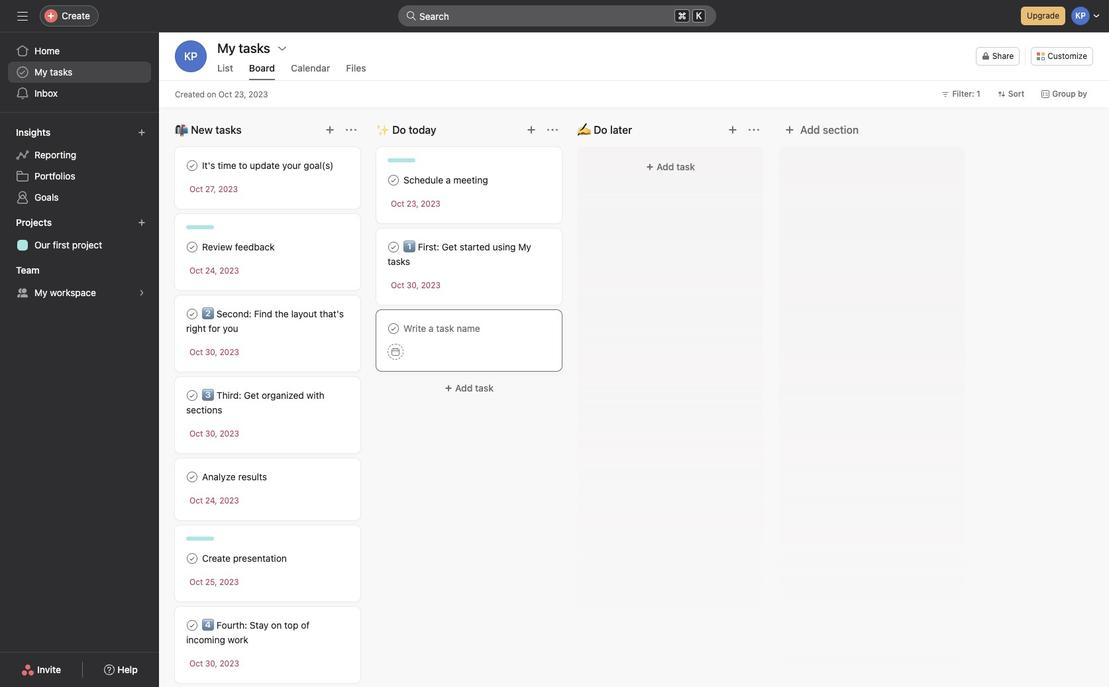 Task type: vqa. For each thing, say whether or not it's contained in the screenshot.
Asana in nothing you won't receive browser notifications from asana
no



Task type: locate. For each thing, give the bounding box(es) containing it.
Mark complete checkbox
[[386, 172, 402, 188], [386, 239, 402, 255], [184, 306, 200, 322], [184, 388, 200, 404], [184, 469, 200, 485]]

get for organized
[[244, 390, 259, 401]]

my right using at the top of page
[[518, 241, 531, 252]]

get right first: at the top
[[442, 241, 457, 252]]

2 horizontal spatial add
[[800, 124, 820, 136]]

on left 'top'
[[271, 620, 282, 631]]

create up home link
[[62, 10, 90, 21]]

oct 30, 2023 down for
[[190, 347, 239, 357]]

oct 24, 2023 button down the review
[[190, 266, 239, 276]]

24,
[[205, 266, 217, 276], [205, 496, 217, 506]]

mark complete image
[[184, 158, 200, 174], [386, 172, 402, 188], [184, 388, 200, 404], [184, 469, 200, 485], [184, 551, 200, 567], [184, 618, 200, 634]]

mark complete checkbox for it's time to update your goal(s)
[[184, 158, 200, 174]]

30, down incoming
[[205, 659, 217, 669]]

1 oct 24, 2023 from the top
[[190, 266, 239, 276]]

add task image
[[325, 125, 335, 135], [526, 125, 537, 135], [728, 125, 738, 135]]

2️⃣ second: find the layout that's right for you
[[186, 308, 344, 334]]

1 horizontal spatial get
[[442, 241, 457, 252]]

0 vertical spatial my
[[34, 66, 47, 78]]

2 24, from the top
[[205, 496, 217, 506]]

1 vertical spatial 24,
[[205, 496, 217, 506]]

projects
[[16, 217, 52, 228]]

0 vertical spatial tasks
[[50, 66, 72, 78]]

my inside "my workspace" link
[[34, 287, 47, 298]]

3️⃣ third: get organized with sections
[[186, 390, 324, 415]]

mark complete image left 3️⃣
[[184, 388, 200, 404]]

kp button
[[175, 40, 207, 72]]

0 horizontal spatial 23,
[[234, 89, 246, 99]]

oct 30, 2023 down incoming
[[190, 659, 239, 669]]

sections
[[186, 404, 222, 415]]

4️⃣ fourth: stay on top of incoming work
[[186, 620, 310, 645]]

24, for 2nd the oct 24, 2023 dropdown button from the top of the page
[[205, 496, 217, 506]]

time
[[218, 160, 236, 171]]

24, down the review
[[205, 266, 217, 276]]

workspace
[[50, 287, 96, 298]]

1 vertical spatial tasks
[[388, 256, 410, 267]]

1️⃣ first: get started using my tasks
[[388, 241, 531, 267]]

30, for 3️⃣ third: get organized with sections
[[205, 429, 217, 439]]

Search tasks, projects, and more text field
[[398, 5, 716, 27]]

second:
[[217, 308, 252, 319]]

oct down the review
[[190, 266, 203, 276]]

files
[[346, 62, 366, 74]]

oct 30, 2023 for 1️⃣
[[391, 280, 441, 290]]

2 vertical spatial my
[[34, 287, 47, 298]]

to
[[239, 160, 247, 171]]

mark complete checkbox for analyze results
[[184, 469, 200, 485]]

mark complete checkbox for 4️⃣ fourth: stay on top of incoming work
[[184, 618, 200, 634]]

0 vertical spatial 24,
[[205, 266, 217, 276]]

0 vertical spatial add task button
[[586, 155, 755, 179]]

oct 30, 2023 for 3️⃣
[[190, 429, 239, 439]]

oct down sections
[[190, 429, 203, 439]]

None field
[[398, 5, 716, 27]]

1
[[977, 89, 981, 99]]

oct 30, 2023 button down for
[[190, 347, 239, 357]]

create up "oct 25, 2023" dropdown button
[[202, 553, 231, 564]]

mark complete checkbox for create presentation
[[184, 551, 200, 567]]

my for my workspace
[[34, 287, 47, 298]]

27,
[[205, 184, 216, 194]]

2 vertical spatial add
[[455, 382, 473, 394]]

mark complete image for 4️⃣ fourth: stay on top of incoming work
[[184, 618, 200, 634]]

oct 30, 2023 button
[[391, 280, 441, 290], [190, 347, 239, 357], [190, 429, 239, 439], [190, 659, 239, 669]]

1 vertical spatial oct 24, 2023
[[190, 496, 239, 506]]

1 vertical spatial on
[[271, 620, 282, 631]]

analyze results
[[202, 471, 267, 482]]

1 horizontal spatial add
[[657, 161, 674, 172]]

add task image for ✍️ do later
[[728, 125, 738, 135]]

mark complete image up oct 25, 2023
[[184, 551, 200, 567]]

0 horizontal spatial add task image
[[325, 125, 335, 135]]

0 vertical spatial create
[[62, 10, 90, 21]]

my down team dropdown button at left top
[[34, 287, 47, 298]]

1 vertical spatial get
[[244, 390, 259, 401]]

mark complete image for 1️⃣ first: get started using my tasks
[[386, 239, 402, 255]]

1 vertical spatial add
[[657, 161, 674, 172]]

📬
[[175, 124, 188, 136]]

portfolios
[[34, 170, 75, 182]]

0 vertical spatial get
[[442, 241, 457, 252]]

projects element
[[0, 211, 159, 258]]

oct 24, 2023 button down the analyze
[[190, 496, 239, 506]]

section
[[823, 124, 859, 136]]

review feedback
[[202, 241, 275, 252]]

get for started
[[442, 241, 457, 252]]

oct down list link
[[219, 89, 232, 99]]

oct 30, 2023 down sections
[[190, 429, 239, 439]]

1 horizontal spatial create
[[202, 553, 231, 564]]

get right third:
[[244, 390, 259, 401]]

0 horizontal spatial create
[[62, 10, 90, 21]]

oct 30, 2023 button down incoming
[[190, 659, 239, 669]]

1 horizontal spatial more section actions image
[[749, 125, 759, 135]]

tasks down home
[[50, 66, 72, 78]]

feedback
[[235, 241, 275, 252]]

on right created in the top left of the page
[[207, 89, 216, 99]]

1 24, from the top
[[205, 266, 217, 276]]

0 vertical spatial add task
[[657, 161, 695, 172]]

24, down the analyze
[[205, 496, 217, 506]]

mark complete checkbox left schedule
[[386, 172, 402, 188]]

get inside '1️⃣ first: get started using my tasks'
[[442, 241, 457, 252]]

mark complete image left 4️⃣
[[184, 618, 200, 634]]

list
[[217, 62, 233, 74]]

oct down right
[[190, 347, 203, 357]]

mark complete image for analyze results
[[184, 469, 200, 485]]

meeting
[[453, 174, 488, 186]]

2023 down first: at the top
[[421, 280, 441, 290]]

fourth:
[[217, 620, 247, 631]]

2023 down the board link
[[248, 89, 268, 99]]

2 more section actions image from the left
[[749, 125, 759, 135]]

of
[[301, 620, 310, 631]]

calendar
[[291, 62, 330, 74]]

1 vertical spatial my
[[518, 241, 531, 252]]

1 vertical spatial oct 24, 2023 button
[[190, 496, 239, 506]]

mark complete image
[[184, 239, 200, 255], [386, 239, 402, 255], [184, 306, 200, 322], [386, 321, 402, 337]]

mark complete image left the analyze
[[184, 469, 200, 485]]

1 horizontal spatial task
[[677, 161, 695, 172]]

oct down the analyze
[[190, 496, 203, 506]]

oct 30, 2023
[[391, 280, 441, 290], [190, 347, 239, 357], [190, 429, 239, 439], [190, 659, 239, 669]]

get inside the 3️⃣ third: get organized with sections
[[244, 390, 259, 401]]

team
[[16, 264, 39, 276]]

1 vertical spatial create
[[202, 553, 231, 564]]

30, down 1️⃣
[[407, 280, 419, 290]]

1 vertical spatial task
[[475, 382, 494, 394]]

1 add task image from the left
[[325, 125, 335, 135]]

0 horizontal spatial add task button
[[376, 376, 562, 400]]

new tasks
[[191, 124, 242, 136]]

oct 24, 2023 down the review
[[190, 266, 239, 276]]

0 vertical spatial add
[[800, 124, 820, 136]]

create button
[[40, 5, 99, 27]]

using
[[493, 241, 516, 252]]

1 horizontal spatial 23,
[[407, 199, 419, 209]]

30, down sections
[[205, 429, 217, 439]]

1 horizontal spatial tasks
[[388, 256, 410, 267]]

results
[[238, 471, 267, 482]]

add task button
[[586, 155, 755, 179], [376, 376, 562, 400]]

see details, my workspace image
[[138, 289, 146, 297]]

oct 24, 2023
[[190, 266, 239, 276], [190, 496, 239, 506]]

oct 30, 2023 button down 1️⃣
[[391, 280, 441, 290]]

oct 24, 2023 button
[[190, 266, 239, 276], [190, 496, 239, 506]]

2 add task image from the left
[[526, 125, 537, 135]]

1 more section actions image from the left
[[346, 125, 357, 135]]

mark complete image left schedule
[[386, 172, 402, 188]]

mark complete image for it's time to update your goal(s)
[[184, 158, 200, 174]]

0 vertical spatial oct 24, 2023 button
[[190, 266, 239, 276]]

0 horizontal spatial tasks
[[50, 66, 72, 78]]

analyze
[[202, 471, 236, 482]]

new project or portfolio image
[[138, 219, 146, 227]]

mark complete checkbox left the analyze
[[184, 469, 200, 485]]

1 horizontal spatial add task
[[657, 161, 695, 172]]

sort
[[1008, 89, 1025, 99]]

30,
[[407, 280, 419, 290], [205, 347, 217, 357], [205, 429, 217, 439], [205, 659, 217, 669]]

1 horizontal spatial on
[[271, 620, 282, 631]]

✨
[[376, 124, 390, 136]]

create for create presentation
[[202, 553, 231, 564]]

1 vertical spatial add task
[[455, 382, 494, 394]]

1️⃣
[[404, 241, 415, 252]]

tasks inside '1️⃣ first: get started using my tasks'
[[388, 256, 410, 267]]

my tasks
[[34, 66, 72, 78]]

my up inbox
[[34, 66, 47, 78]]

2023 down sections
[[220, 429, 239, 439]]

oct left 25,
[[190, 577, 203, 587]]

oct
[[219, 89, 232, 99], [190, 184, 203, 194], [391, 199, 405, 209], [190, 266, 203, 276], [391, 280, 405, 290], [190, 347, 203, 357], [190, 429, 203, 439], [190, 496, 203, 506], [190, 577, 203, 587], [190, 659, 203, 669]]

3 add task image from the left
[[728, 125, 738, 135]]

more section actions image
[[346, 125, 357, 135], [749, 125, 759, 135]]

1 horizontal spatial add task image
[[526, 125, 537, 135]]

started
[[460, 241, 490, 252]]

oct 30, 2023 down 1️⃣
[[391, 280, 441, 290]]

oct 24, 2023 down the analyze
[[190, 496, 239, 506]]

30, down for
[[205, 347, 217, 357]]

find
[[254, 308, 272, 319]]

2 oct 24, 2023 from the top
[[190, 496, 239, 506]]

mark complete checkbox up right
[[184, 306, 200, 322]]

tasks down 1️⃣
[[388, 256, 410, 267]]

my for my tasks
[[34, 66, 47, 78]]

oct 30, 2023 button down sections
[[190, 429, 239, 439]]

home link
[[8, 40, 151, 62]]

list link
[[217, 62, 233, 80]]

task
[[677, 161, 695, 172], [475, 382, 494, 394]]

reporting
[[34, 149, 76, 160]]

Mark complete checkbox
[[184, 158, 200, 174], [184, 239, 200, 255], [386, 321, 402, 337], [184, 551, 200, 567], [184, 618, 200, 634]]

2️⃣
[[202, 308, 214, 319]]

goals
[[34, 192, 59, 203]]

schedule a meeting
[[404, 174, 488, 186]]

oct 30, 2023 for 2️⃣
[[190, 347, 239, 357]]

create inside dropdown button
[[62, 10, 90, 21]]

mark complete checkbox left 3️⃣
[[184, 388, 200, 404]]

schedule
[[404, 174, 443, 186]]

0 vertical spatial oct 24, 2023
[[190, 266, 239, 276]]

create for create
[[62, 10, 90, 21]]

add section
[[800, 124, 859, 136]]

add task
[[657, 161, 695, 172], [455, 382, 494, 394]]

oct 25, 2023
[[190, 577, 239, 587]]

created on oct 23, 2023
[[175, 89, 268, 99]]

create
[[62, 10, 90, 21], [202, 553, 231, 564]]

2023 right 27,
[[218, 184, 238, 194]]

my
[[34, 66, 47, 78], [518, 241, 531, 252], [34, 287, 47, 298]]

2 horizontal spatial add task image
[[728, 125, 738, 135]]

0 vertical spatial on
[[207, 89, 216, 99]]

my inside the my tasks link
[[34, 66, 47, 78]]

1 vertical spatial 23,
[[407, 199, 419, 209]]

mark complete checkbox left 1️⃣
[[386, 239, 402, 255]]

mark complete image for create presentation
[[184, 551, 200, 567]]

0 horizontal spatial add
[[455, 382, 473, 394]]

mark complete image left it's
[[184, 158, 200, 174]]

2023
[[248, 89, 268, 99], [218, 184, 238, 194], [421, 199, 440, 209], [219, 266, 239, 276], [421, 280, 441, 290], [220, 347, 239, 357], [220, 429, 239, 439], [219, 496, 239, 506], [219, 577, 239, 587], [220, 659, 239, 669]]

0 horizontal spatial on
[[207, 89, 216, 99]]

group by
[[1052, 89, 1087, 99]]

stay
[[250, 620, 269, 631]]

prominent image
[[406, 11, 417, 21]]

the
[[275, 308, 289, 319]]

0 horizontal spatial more section actions image
[[346, 125, 357, 135]]

0 horizontal spatial get
[[244, 390, 259, 401]]

oct 24, 2023 for first the oct 24, 2023 dropdown button from the top of the page
[[190, 266, 239, 276]]

oct down 1️⃣
[[391, 280, 405, 290]]



Task type: describe. For each thing, give the bounding box(es) containing it.
goals link
[[8, 187, 151, 208]]

help
[[117, 664, 138, 675]]

add section button
[[779, 118, 864, 142]]

show options image
[[277, 43, 288, 54]]

hide sidebar image
[[17, 11, 28, 21]]

tasks inside global element
[[50, 66, 72, 78]]

board
[[249, 62, 275, 74]]

you
[[223, 323, 238, 334]]

add task image for ✨ do today
[[526, 125, 537, 135]]

group by button
[[1036, 85, 1093, 103]]

share button
[[976, 47, 1020, 66]]

my workspace
[[34, 287, 96, 298]]

projects button
[[13, 213, 64, 232]]

30, for 1️⃣ first: get started using my tasks
[[407, 280, 419, 290]]

my tasks
[[217, 40, 270, 56]]

oct 30, 2023 button for 1️⃣
[[391, 280, 441, 290]]

0 vertical spatial task
[[677, 161, 695, 172]]

invite button
[[13, 658, 70, 682]]

oct 30, 2023 for 4️⃣
[[190, 659, 239, 669]]

1 oct 24, 2023 button from the top
[[190, 266, 239, 276]]

organized
[[262, 390, 304, 401]]

more section actions image
[[547, 125, 558, 135]]

my tasks link
[[8, 62, 151, 83]]

project
[[72, 239, 102, 250]]

oct 23, 2023
[[391, 199, 440, 209]]

0 vertical spatial 23,
[[234, 89, 246, 99]]

portfolios link
[[8, 166, 151, 187]]

3️⃣
[[202, 390, 214, 401]]

top
[[284, 620, 298, 631]]

25,
[[205, 577, 217, 587]]

update
[[250, 160, 280, 171]]

my inside '1️⃣ first: get started using my tasks'
[[518, 241, 531, 252]]

1 horizontal spatial add task button
[[586, 155, 755, 179]]

review
[[202, 241, 232, 252]]

it's
[[202, 160, 215, 171]]

help button
[[96, 658, 146, 682]]

4️⃣
[[202, 620, 214, 631]]

global element
[[0, 32, 159, 112]]

home
[[34, 45, 60, 56]]

with
[[307, 390, 324, 401]]

mark complete image for 2️⃣ second: find the layout that's right for you
[[184, 306, 200, 322]]

add inside button
[[800, 124, 820, 136]]

mark complete image for schedule a meeting
[[386, 172, 402, 188]]

0 horizontal spatial task
[[475, 382, 494, 394]]

board link
[[249, 62, 275, 80]]

our first project link
[[8, 235, 151, 256]]

mark complete image for review feedback
[[184, 239, 200, 255]]

2023 down schedule
[[421, 199, 440, 209]]

1 vertical spatial add task button
[[376, 376, 562, 400]]

more section actions image for new tasks
[[346, 125, 357, 135]]

mark complete checkbox for 3️⃣ third: get organized with sections
[[184, 388, 200, 404]]

2023 down you
[[220, 347, 239, 357]]

inbox link
[[8, 83, 151, 104]]

30, for 4️⃣ fourth: stay on top of incoming work
[[205, 659, 217, 669]]

kp
[[184, 50, 197, 62]]

customize button
[[1031, 47, 1093, 66]]

2023 down work
[[220, 659, 239, 669]]

2023 down review feedback
[[219, 266, 239, 276]]

2023 right 25,
[[219, 577, 239, 587]]

share
[[992, 51, 1014, 61]]

2023 down analyze results
[[219, 496, 239, 506]]

24, for first the oct 24, 2023 dropdown button from the top of the page
[[205, 266, 217, 276]]

teams element
[[0, 258, 159, 306]]

oct left 27,
[[190, 184, 203, 194]]

⌘
[[678, 10, 687, 21]]

more section actions image for do later
[[749, 125, 759, 135]]

add task image for 📬 new tasks
[[325, 125, 335, 135]]

sort button
[[992, 85, 1031, 103]]

on inside 4️⃣ fourth: stay on top of incoming work
[[271, 620, 282, 631]]

oct 27, 2023
[[190, 184, 238, 194]]

first:
[[418, 241, 439, 252]]

it's time to update your goal(s)
[[202, 160, 334, 171]]

presentation
[[233, 553, 287, 564]]

mark complete checkbox for review feedback
[[184, 239, 200, 255]]

oct 23, 2023 button
[[391, 199, 440, 209]]

filter: 1
[[952, 89, 981, 99]]

✍️
[[578, 124, 591, 136]]

mark complete image for 3️⃣ third: get organized with sections
[[184, 388, 200, 404]]

2 oct 24, 2023 button from the top
[[190, 496, 239, 506]]

mark complete checkbox for 1️⃣ first: get started using my tasks
[[386, 239, 402, 255]]

oct 24, 2023 for 2nd the oct 24, 2023 dropdown button from the top of the page
[[190, 496, 239, 506]]

reporting link
[[8, 144, 151, 166]]

layout
[[291, 308, 317, 319]]

work
[[228, 634, 248, 645]]

oct 30, 2023 button for 2️⃣
[[190, 347, 239, 357]]

✍️ do later
[[578, 124, 632, 136]]

do today
[[392, 124, 436, 136]]

do later
[[594, 124, 632, 136]]

30, for 2️⃣ second: find the layout that's right for you
[[205, 347, 217, 357]]

first
[[53, 239, 70, 250]]

oct down incoming
[[190, 659, 203, 669]]

Write a task name text field
[[388, 321, 551, 336]]

new insights image
[[138, 129, 146, 137]]

upgrade button
[[1021, 7, 1066, 25]]

my workspace link
[[8, 282, 151, 303]]

invite
[[37, 664, 61, 675]]

files link
[[346, 62, 366, 80]]

group
[[1052, 89, 1076, 99]]

0 horizontal spatial add task
[[455, 382, 494, 394]]

oct 30, 2023 button for 3️⃣
[[190, 429, 239, 439]]

mark complete checkbox for 2️⃣ second: find the layout that's right for you
[[184, 306, 200, 322]]

team button
[[13, 261, 51, 280]]

by
[[1078, 89, 1087, 99]]

filter: 1 button
[[936, 85, 987, 103]]

oct 27, 2023 button
[[190, 184, 238, 194]]

filter:
[[952, 89, 975, 99]]

oct 30, 2023 button for 4️⃣
[[190, 659, 239, 669]]

mark complete checkbox for schedule a meeting
[[386, 172, 402, 188]]

oct down schedule
[[391, 199, 405, 209]]

oct 25, 2023 button
[[190, 577, 239, 587]]

create presentation
[[202, 553, 287, 564]]

goal(s)
[[304, 160, 334, 171]]

calendar link
[[291, 62, 330, 80]]

customize
[[1048, 51, 1087, 61]]

a
[[446, 174, 451, 186]]

your
[[282, 160, 301, 171]]

insights element
[[0, 121, 159, 211]]

upgrade
[[1027, 11, 1060, 21]]



